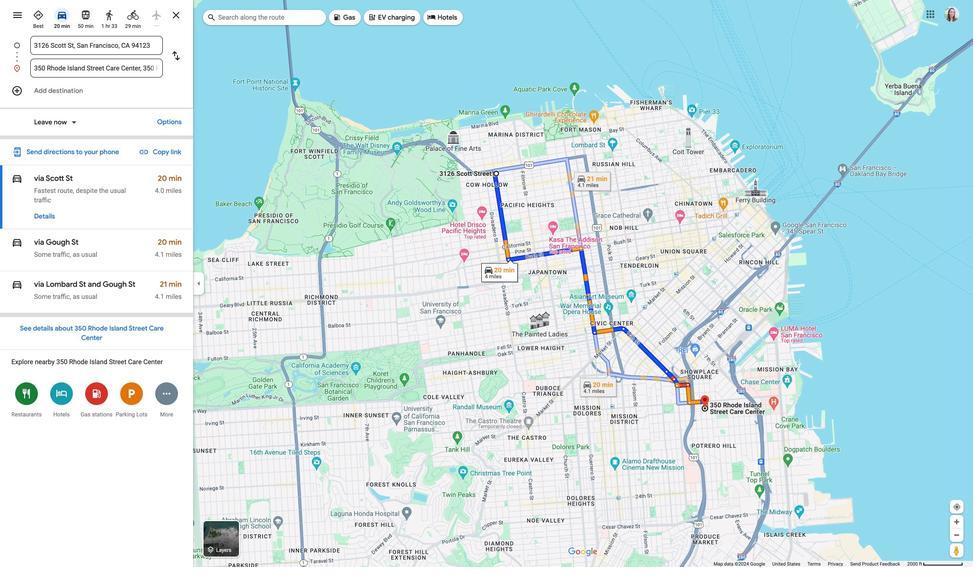 Task type: vqa. For each thing, say whether or not it's contained in the screenshot.
service
no



Task type: describe. For each thing, give the bounding box(es) containing it.
best travel modes image
[[33, 9, 44, 21]]

1 vertical spatial driving image
[[11, 237, 23, 248]]

none radio flights
[[147, 6, 167, 26]]

show street view coverage image
[[951, 544, 964, 558]]

collapse side panel image
[[194, 279, 204, 289]]

none radio walking
[[99, 6, 119, 30]]

Destination 350 Rhode Island Street Care Center, 350 Rhode Island St, San Francisco, CA 94103 field
[[34, 63, 159, 74]]

walking image
[[104, 9, 115, 21]]

Starting point 3126 Scott St, San Francisco, CA 94123 field
[[34, 40, 159, 51]]

zoom out image
[[954, 532, 961, 540]]

none radio cycling
[[123, 6, 143, 30]]

show your location image
[[954, 504, 962, 512]]

list inside 'google maps' element
[[0, 36, 209, 78]]

none field destination 350 rhode island street care center, 350 rhode island st, san francisco, ca 94103
[[34, 59, 159, 78]]

transit image
[[80, 9, 91, 21]]



Task type: locate. For each thing, give the bounding box(es) containing it.
none field up destination 350 rhode island street care center, 350 rhode island st, san francisco, ca 94103 field
[[34, 36, 159, 55]]

list item down walking option
[[0, 36, 209, 66]]

flights image
[[151, 9, 162, 21]]

list
[[0, 36, 209, 78]]

google maps element
[[0, 0, 974, 568]]

None field
[[34, 36, 159, 55], [34, 59, 159, 78]]

none radio best travel modes
[[28, 6, 48, 30]]

2 none radio from the left
[[147, 6, 167, 26]]

1 none field from the top
[[34, 36, 159, 55]]

2 vertical spatial driving image
[[11, 279, 23, 291]]

1 none radio from the left
[[76, 6, 96, 30]]

none radio left walking option
[[76, 6, 96, 30]]

0 vertical spatial none field
[[34, 36, 159, 55]]

2 list item from the top
[[0, 59, 193, 78]]

option inside directions main content
[[34, 118, 69, 127]]

google account: claire pajot  
(claire@adept.ai) image
[[945, 7, 960, 22]]

cycling image
[[127, 9, 139, 21]]

zoom in image
[[954, 519, 961, 526]]

1 list item from the top
[[0, 36, 209, 66]]

list item
[[0, 36, 209, 66], [0, 59, 193, 78]]

none field starting point 3126 scott st, san francisco, ca 94123
[[34, 36, 159, 55]]

0 vertical spatial driving image
[[56, 9, 68, 21]]

option
[[34, 118, 69, 127]]

1 horizontal spatial none radio
[[147, 6, 167, 26]]

none field down starting point 3126 scott st, san francisco, ca 94123 "field"
[[34, 59, 159, 78]]

directions main content
[[0, 0, 193, 568]]

None radio
[[28, 6, 48, 30], [52, 6, 72, 30], [99, 6, 119, 30], [123, 6, 143, 30], [52, 6, 72, 30]]

2 none field from the top
[[34, 59, 159, 78]]

none radio right cycling icon
[[147, 6, 167, 26]]

driving image
[[56, 9, 68, 21], [11, 237, 23, 248], [11, 279, 23, 291]]

1 vertical spatial none field
[[34, 59, 159, 78]]

None radio
[[76, 6, 96, 30], [147, 6, 167, 26]]

driving image
[[11, 173, 23, 185]]

list item down starting point 3126 scott st, san francisco, ca 94123 "field"
[[0, 59, 193, 78]]

none radio transit
[[76, 6, 96, 30]]

0 horizontal spatial none radio
[[76, 6, 96, 30]]



